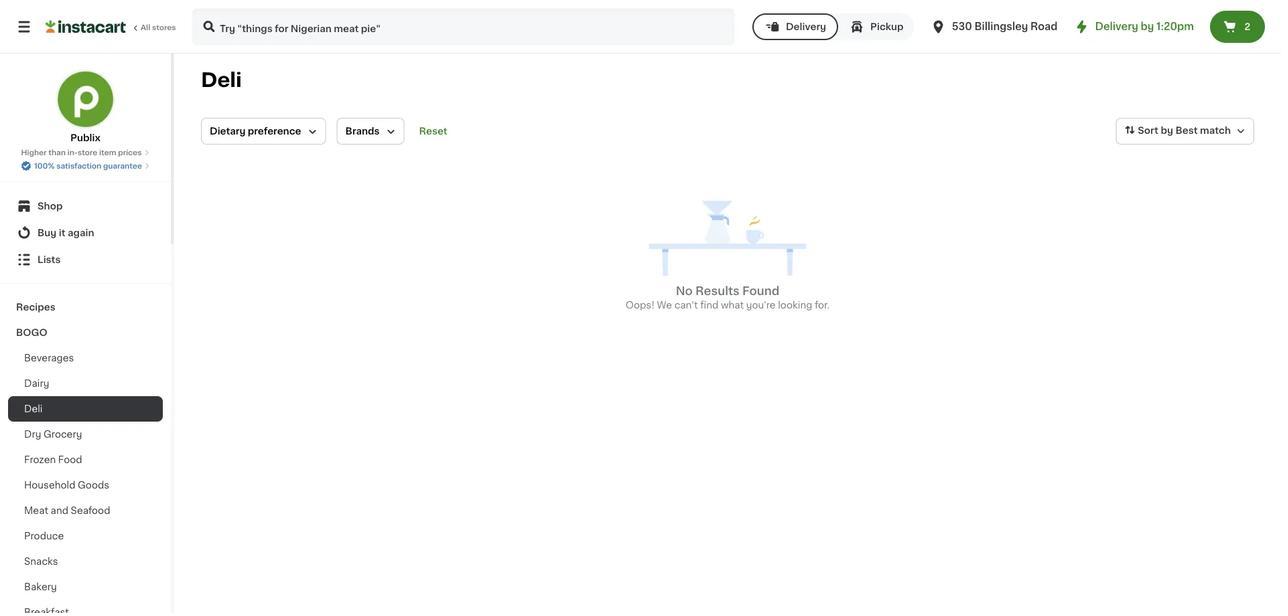 Task type: vqa. For each thing, say whether or not it's contained in the screenshot.
"$0.87/oz" in Boar's Head Chipotle Gouda Cheese $0.87/oz
no



Task type: locate. For each thing, give the bounding box(es) containing it.
0 vertical spatial by
[[1141, 22, 1154, 31]]

delivery inside button
[[786, 22, 826, 31]]

shop link
[[8, 193, 163, 220]]

deli up dietary
[[201, 71, 242, 90]]

dry grocery link
[[8, 422, 163, 448]]

1 horizontal spatial delivery
[[1095, 22, 1138, 31]]

all stores
[[141, 24, 176, 31]]

100% satisfaction guarantee button
[[21, 158, 150, 172]]

2 button
[[1210, 11, 1265, 43]]

delivery by 1:20pm
[[1095, 22, 1194, 31]]

for.
[[815, 301, 830, 310]]

beverages link
[[8, 346, 163, 371]]

stores
[[152, 24, 176, 31]]

higher than in-store item prices
[[21, 149, 142, 156]]

deli link
[[8, 397, 163, 422]]

deli
[[201, 71, 242, 90], [24, 405, 43, 414]]

frozen
[[24, 456, 56, 465]]

looking
[[778, 301, 812, 310]]

by right sort
[[1161, 126, 1173, 135]]

preference
[[248, 127, 301, 136]]

None search field
[[192, 8, 735, 46]]

can't
[[675, 301, 698, 310]]

dairy link
[[8, 371, 163, 397]]

grocery
[[44, 430, 82, 440]]

bakery link
[[8, 575, 163, 600]]

0 horizontal spatial by
[[1141, 22, 1154, 31]]

pickup
[[871, 22, 904, 31]]

1 vertical spatial by
[[1161, 126, 1173, 135]]

delivery for delivery
[[786, 22, 826, 31]]

guarantee
[[103, 163, 142, 170]]

in-
[[67, 149, 78, 156]]

publix
[[70, 133, 100, 143]]

meat and seafood
[[24, 507, 110, 516]]

road
[[1031, 22, 1058, 31]]

delivery
[[1095, 22, 1138, 31], [786, 22, 826, 31]]

buy it again
[[38, 229, 94, 238]]

prices
[[118, 149, 142, 156]]

bogo
[[16, 328, 47, 338]]

produce
[[24, 532, 64, 541]]

1 horizontal spatial by
[[1161, 126, 1173, 135]]

0 horizontal spatial deli
[[24, 405, 43, 414]]

pickup button
[[838, 13, 914, 40]]

beverages
[[24, 354, 74, 363]]

higher
[[21, 149, 47, 156]]

brands
[[345, 127, 380, 136]]

item
[[99, 149, 116, 156]]

dietary preference button
[[201, 118, 326, 145]]

2
[[1245, 22, 1251, 31]]

no
[[676, 286, 693, 297]]

deli up dry
[[24, 405, 43, 414]]

530 billingsley road
[[952, 22, 1058, 31]]

higher than in-store item prices link
[[21, 147, 150, 158]]

store
[[78, 149, 97, 156]]

0 vertical spatial deli
[[201, 71, 242, 90]]

by left "1:20pm"
[[1141, 22, 1154, 31]]

bakery
[[24, 583, 57, 592]]

frozen food
[[24, 456, 82, 465]]

sort
[[1138, 126, 1159, 135]]

than
[[48, 149, 66, 156]]

meat
[[24, 507, 48, 516]]

recipes link
[[8, 295, 163, 320]]

service type group
[[753, 13, 914, 40]]

1 horizontal spatial deli
[[201, 71, 242, 90]]

dry grocery
[[24, 430, 82, 440]]

sort by
[[1138, 126, 1173, 135]]

reset
[[419, 127, 447, 136]]

delivery for delivery by 1:20pm
[[1095, 22, 1138, 31]]

1:20pm
[[1157, 22, 1194, 31]]

100%
[[34, 163, 55, 170]]

household goods link
[[8, 473, 163, 499]]

shop
[[38, 202, 63, 211]]

publix logo image
[[56, 70, 115, 129]]

by
[[1141, 22, 1154, 31], [1161, 126, 1173, 135]]

results
[[696, 286, 740, 297]]

0 horizontal spatial delivery
[[786, 22, 826, 31]]

satisfaction
[[56, 163, 101, 170]]

by for sort
[[1161, 126, 1173, 135]]

match
[[1200, 126, 1231, 135]]

snacks link
[[8, 549, 163, 575]]

Best match Sort by field
[[1116, 118, 1254, 145]]

by inside field
[[1161, 126, 1173, 135]]



Task type: describe. For each thing, give the bounding box(es) containing it.
what
[[721, 301, 744, 310]]

brands button
[[337, 118, 404, 145]]

recipes
[[16, 303, 55, 312]]

all stores link
[[46, 8, 177, 46]]

you're
[[746, 301, 776, 310]]

household goods
[[24, 481, 109, 491]]

again
[[68, 229, 94, 238]]

bogo link
[[8, 320, 163, 346]]

1 vertical spatial deli
[[24, 405, 43, 414]]

produce link
[[8, 524, 163, 549]]

buy
[[38, 229, 57, 238]]

dietary preference
[[210, 127, 301, 136]]

all
[[141, 24, 150, 31]]

by for delivery
[[1141, 22, 1154, 31]]

dry
[[24, 430, 41, 440]]

100% satisfaction guarantee
[[34, 163, 142, 170]]

billingsley
[[975, 22, 1028, 31]]

delivery button
[[753, 13, 838, 40]]

buy it again link
[[8, 220, 163, 247]]

best match
[[1176, 126, 1231, 135]]

no results found oops! we can't find what you're looking for.
[[626, 286, 830, 310]]

delivery by 1:20pm link
[[1074, 19, 1194, 35]]

household
[[24, 481, 75, 491]]

food
[[58, 456, 82, 465]]

find
[[700, 301, 719, 310]]

meat and seafood link
[[8, 499, 163, 524]]

best
[[1176, 126, 1198, 135]]

Search field
[[193, 9, 734, 44]]

found
[[742, 286, 780, 297]]

dietary
[[210, 127, 246, 136]]

lists link
[[8, 247, 163, 273]]

and
[[51, 507, 68, 516]]

lists
[[38, 255, 61, 265]]

530 billingsley road button
[[931, 8, 1058, 46]]

dairy
[[24, 379, 49, 389]]

we
[[657, 301, 672, 310]]

seafood
[[71, 507, 110, 516]]

frozen food link
[[8, 448, 163, 473]]

oops!
[[626, 301, 655, 310]]

instacart logo image
[[46, 19, 126, 35]]

goods
[[78, 481, 109, 491]]

530
[[952, 22, 972, 31]]

publix link
[[56, 70, 115, 145]]

it
[[59, 229, 65, 238]]

snacks
[[24, 558, 58, 567]]

reset button
[[415, 118, 451, 145]]



